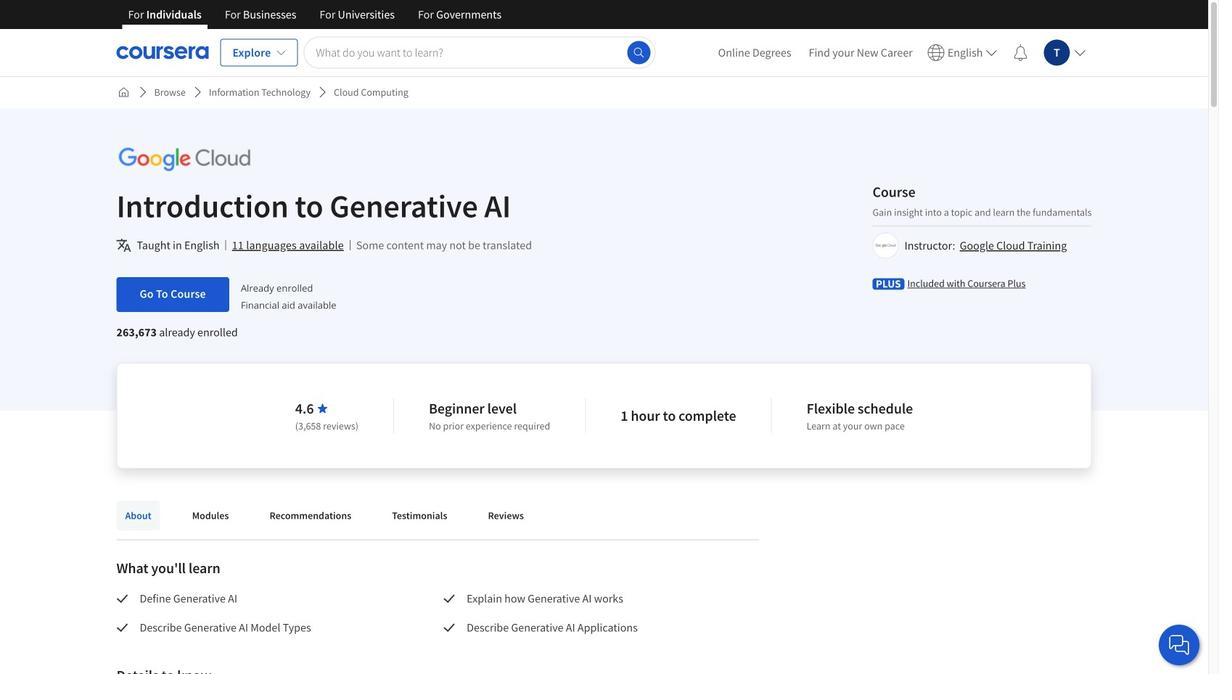 Task type: describe. For each thing, give the bounding box(es) containing it.
coursera plus image
[[873, 278, 905, 290]]

home image
[[118, 86, 130, 98]]

google cloud image
[[117, 143, 253, 176]]

coursera image
[[117, 41, 209, 64]]



Task type: locate. For each thing, give the bounding box(es) containing it.
What do you want to learn? text field
[[304, 37, 656, 69]]

banner navigation
[[117, 0, 513, 40]]

google cloud training image
[[875, 235, 897, 257]]

None search field
[[304, 37, 656, 69]]



Task type: vqa. For each thing, say whether or not it's contained in the screenshot.
Free
no



